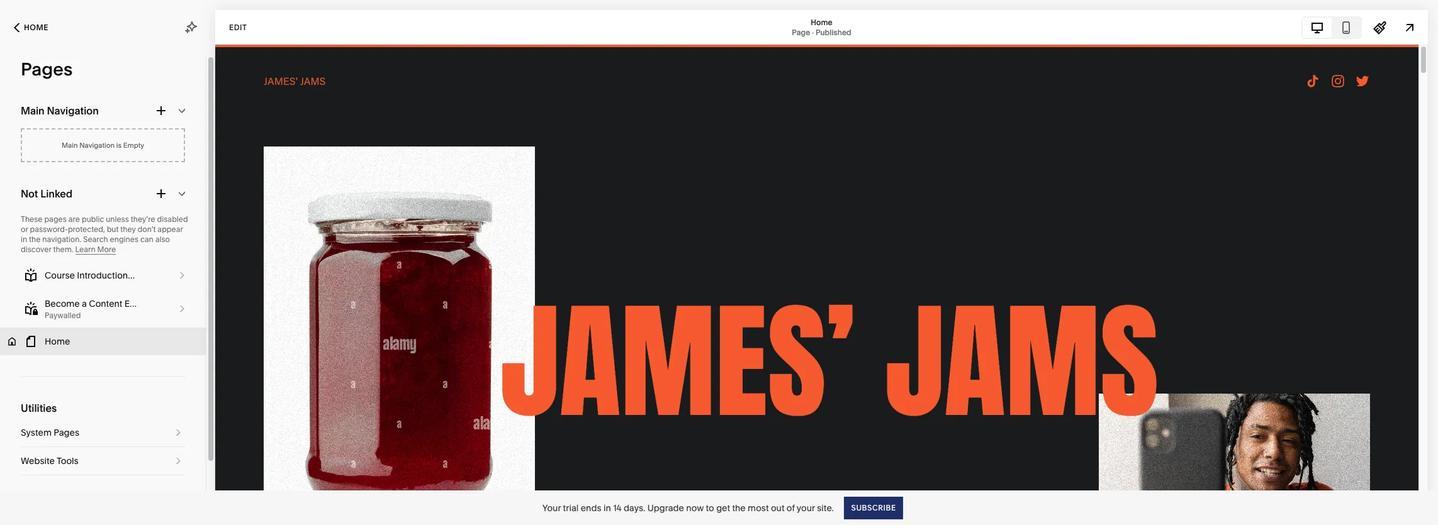 Task type: locate. For each thing, give the bounding box(es) containing it.
now
[[686, 503, 704, 514]]

navigation for main navigation
[[47, 104, 99, 117]]

version 7.1
[[21, 490, 57, 499]]

1 vertical spatial main
[[62, 141, 78, 150]]

navigation.
[[42, 235, 81, 244]]

main for main navigation
[[21, 104, 45, 117]]

they're
[[131, 215, 155, 224]]

0 horizontal spatial in
[[21, 235, 27, 244]]

or
[[21, 225, 28, 234]]

the up discover
[[29, 235, 41, 244]]

in down "or"
[[21, 235, 27, 244]]

·
[[812, 27, 814, 37]]

1 horizontal spatial the
[[732, 503, 746, 514]]

1 vertical spatial navigation
[[79, 141, 115, 150]]

in inside these pages are public unless they're disabled or password-protected, but they don't appear in the navigation. search engines can also discover them.
[[21, 235, 27, 244]]

pages up main navigation
[[21, 59, 73, 80]]

0 horizontal spatial main
[[21, 104, 45, 117]]

the right get
[[732, 503, 746, 514]]

0 vertical spatial in
[[21, 235, 27, 244]]

system
[[21, 427, 52, 439]]

paywalled
[[45, 311, 81, 320]]

these
[[21, 215, 43, 224]]

system pages button
[[21, 419, 185, 447]]

1 horizontal spatial main
[[62, 141, 78, 150]]

version
[[21, 490, 48, 499]]

not
[[21, 188, 38, 200]]

discover
[[21, 245, 51, 254]]

but
[[107, 225, 119, 234]]

main navigation
[[21, 104, 99, 117]]

navigation up main navigation is empty
[[47, 104, 99, 117]]

add a new page to the "not linked" navigation group image
[[154, 187, 168, 201]]

most
[[748, 503, 769, 514]]

appear
[[158, 225, 183, 234]]

to
[[706, 503, 714, 514]]

protected,
[[68, 225, 105, 234]]

more
[[97, 245, 116, 254]]

0 vertical spatial navigation
[[47, 104, 99, 117]]

main
[[21, 104, 45, 117], [62, 141, 78, 150]]

learn more
[[75, 245, 116, 254]]

pages up tools
[[54, 427, 79, 439]]

ends
[[581, 503, 601, 514]]

the inside these pages are public unless they're disabled or password-protected, but they don't appear in the navigation. search engines can also discover them.
[[29, 235, 41, 244]]

the
[[29, 235, 41, 244], [732, 503, 746, 514]]

these pages are public unless they're disabled or password-protected, but they don't appear in the navigation. search engines can also discover them.
[[21, 215, 188, 254]]

0 vertical spatial home button
[[0, 14, 62, 42]]

in
[[21, 235, 27, 244], [603, 503, 611, 514]]

navigation
[[47, 104, 99, 117], [79, 141, 115, 150]]

tab list
[[1303, 17, 1361, 37]]

subscribe
[[851, 503, 896, 513]]

pages
[[44, 215, 67, 224]]

website tools button
[[21, 447, 185, 475]]

trial
[[563, 503, 579, 514]]

don't
[[138, 225, 156, 234]]

0 vertical spatial the
[[29, 235, 41, 244]]

1 horizontal spatial in
[[603, 503, 611, 514]]

your
[[797, 503, 815, 514]]

0 vertical spatial main
[[21, 104, 45, 117]]

get
[[716, 503, 730, 514]]

learn
[[75, 245, 95, 254]]

linked
[[40, 188, 72, 200]]

home
[[811, 17, 832, 27], [24, 23, 48, 32], [45, 336, 70, 347]]

engines
[[110, 235, 139, 244]]

1 vertical spatial pages
[[54, 427, 79, 439]]

website
[[21, 456, 55, 467]]

navigation left is
[[79, 141, 115, 150]]

become a content expert paywalled
[[45, 298, 152, 320]]

search
[[83, 235, 108, 244]]

0 horizontal spatial the
[[29, 235, 41, 244]]

home button
[[0, 14, 62, 42], [0, 328, 206, 356]]

in left 14 in the bottom left of the page
[[603, 503, 611, 514]]

password-
[[30, 225, 68, 234]]

page
[[792, 27, 810, 37]]

1 vertical spatial the
[[732, 503, 746, 514]]

published
[[816, 27, 851, 37]]

pages
[[21, 59, 73, 80], [54, 427, 79, 439]]

course
[[45, 270, 75, 281]]

become
[[45, 298, 80, 309]]

home page · published
[[792, 17, 851, 37]]

course introduction demo
[[45, 270, 154, 281]]

1 vertical spatial home button
[[0, 328, 206, 356]]



Task type: vqa. For each thing, say whether or not it's contained in the screenshot.
Page
yes



Task type: describe. For each thing, give the bounding box(es) containing it.
edit
[[229, 22, 247, 32]]

out
[[771, 503, 784, 514]]

demo
[[133, 271, 154, 281]]

2 home button from the top
[[0, 328, 206, 356]]

0 vertical spatial pages
[[21, 59, 73, 80]]

pages inside button
[[54, 427, 79, 439]]

them.
[[53, 245, 73, 254]]

empty
[[123, 141, 144, 150]]

utilities
[[21, 402, 57, 415]]

a
[[82, 298, 87, 309]]

system pages
[[21, 427, 79, 439]]

edit button
[[221, 16, 255, 39]]

7.1
[[49, 490, 57, 499]]

navigation for main navigation is empty
[[79, 141, 115, 150]]

not linked
[[21, 188, 72, 200]]

expert
[[124, 298, 152, 309]]

days.
[[624, 503, 645, 514]]

unless
[[106, 215, 129, 224]]

disabled
[[157, 215, 188, 224]]

introduction
[[77, 270, 128, 281]]

1 home button from the top
[[0, 14, 62, 42]]

subscribe button
[[844, 497, 903, 520]]

tools
[[57, 456, 78, 467]]

1 vertical spatial in
[[603, 503, 611, 514]]

14
[[613, 503, 621, 514]]

upgrade
[[647, 503, 684, 514]]

of
[[787, 503, 795, 514]]

they
[[120, 225, 136, 234]]

your trial ends in 14 days. upgrade now to get the most out of your site.
[[542, 503, 834, 514]]

can
[[140, 235, 153, 244]]

your
[[542, 503, 561, 514]]

home inside home page · published
[[811, 17, 832, 27]]

learn more link
[[75, 245, 116, 255]]

main for main navigation is empty
[[62, 141, 78, 150]]

public
[[82, 215, 104, 224]]

add a new page to the "main navigation" group image
[[154, 104, 168, 118]]

site.
[[817, 503, 834, 514]]

is
[[116, 141, 122, 150]]

are
[[68, 215, 80, 224]]

main navigation is empty
[[62, 141, 144, 150]]

content
[[89, 298, 122, 309]]

website tools
[[21, 456, 78, 467]]

also
[[155, 235, 170, 244]]



